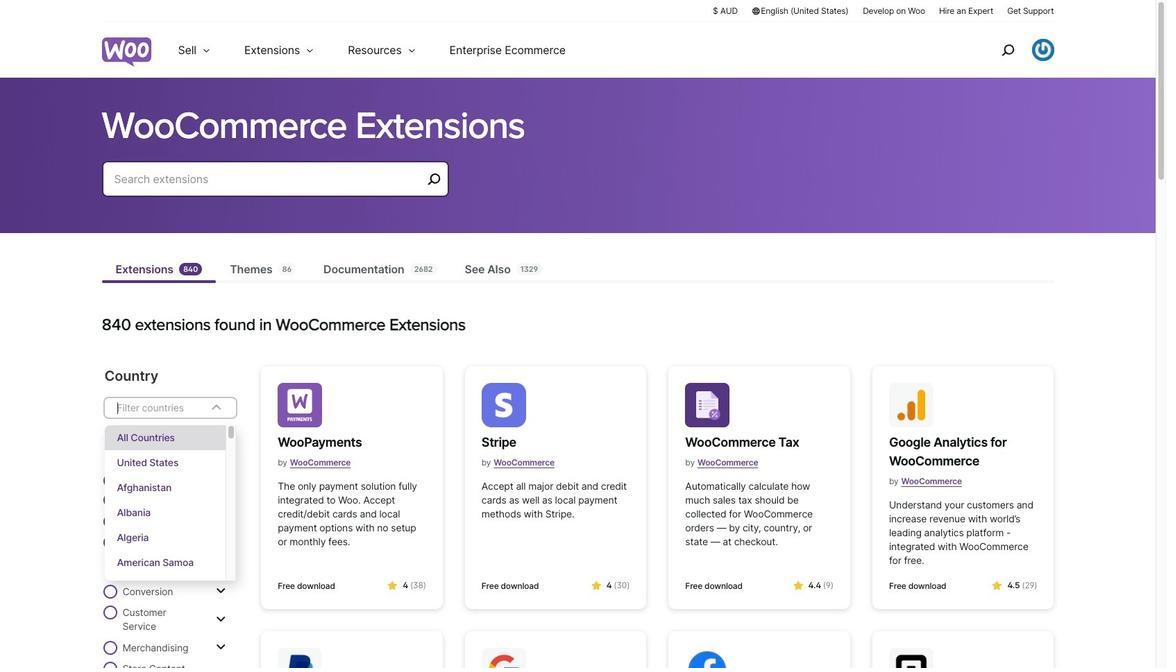 Task type: describe. For each thing, give the bounding box(es) containing it.
Search extensions search field
[[114, 169, 423, 189]]

1 option from the top
[[105, 426, 226, 451]]

1 show subcategories image from the top
[[216, 516, 226, 527]]

angle down image
[[209, 400, 225, 417]]

2 option from the top
[[105, 451, 226, 476]]

1 show subcategories image from the top
[[216, 586, 226, 597]]

5 option from the top
[[105, 526, 226, 551]]

3 show subcategories image from the top
[[216, 642, 226, 653]]

2 show subcategories image from the top
[[216, 551, 226, 562]]

6 option from the top
[[105, 551, 226, 576]]



Task type: vqa. For each thing, say whether or not it's contained in the screenshot.
what
no



Task type: locate. For each thing, give the bounding box(es) containing it.
None search field
[[102, 161, 449, 214]]

4 option from the top
[[105, 501, 226, 526]]

2 show subcategories image from the top
[[216, 614, 226, 625]]

0 vertical spatial show subcategories image
[[216, 516, 226, 527]]

service navigation menu element
[[972, 27, 1054, 73]]

0 vertical spatial show subcategories image
[[216, 586, 226, 597]]

3 option from the top
[[105, 476, 226, 501]]

1 vertical spatial show subcategories image
[[216, 551, 226, 562]]

option
[[105, 426, 226, 451], [105, 451, 226, 476], [105, 476, 226, 501], [105, 501, 226, 526], [105, 526, 226, 551], [105, 551, 226, 576], [105, 576, 226, 601]]

1 vertical spatial show subcategories image
[[216, 614, 226, 625]]

list box
[[105, 426, 236, 601]]

show subcategories image
[[216, 516, 226, 527], [216, 551, 226, 562]]

show subcategories image
[[216, 586, 226, 597], [216, 614, 226, 625], [216, 642, 226, 653]]

7 option from the top
[[105, 576, 226, 601]]

open account menu image
[[1032, 39, 1054, 61]]

2 vertical spatial show subcategories image
[[216, 642, 226, 653]]

Filter countries field
[[103, 397, 238, 601], [116, 399, 199, 417]]

search image
[[997, 39, 1019, 61]]



